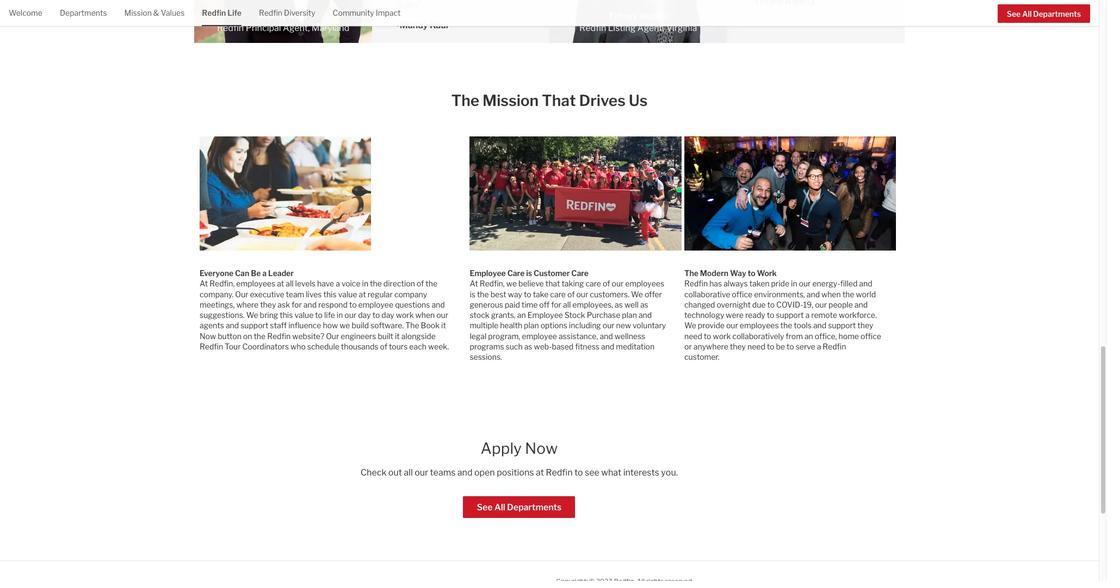 Task type: locate. For each thing, give the bounding box(es) containing it.
employees up collaboratively
[[740, 321, 779, 331]]

now
[[200, 332, 216, 341], [525, 440, 558, 458]]

and up button
[[226, 321, 239, 331]]

meetings,
[[200, 300, 235, 310]]

1 vertical spatial see all departments button
[[463, 497, 576, 519]]

at down the leader
[[277, 279, 284, 289]]

2 horizontal spatial the
[[685, 269, 699, 278]]

plan right health
[[524, 321, 539, 331]]

options
[[541, 321, 568, 331]]

built
[[378, 332, 394, 341]]

redfin left life
[[202, 8, 226, 17]]

they
[[260, 300, 276, 310], [858, 321, 874, 331], [730, 342, 746, 352]]

tiffany aquino redfin listing agent, virginia
[[580, 11, 697, 33]]

2 horizontal spatial all
[[563, 300, 571, 310]]

1 horizontal spatial see all departments
[[1007, 9, 1082, 18]]

kaur inside mandy kaur redfin principal agent, maryland
[[289, 11, 308, 21]]

value down voice
[[338, 290, 357, 299]]

in right "life"
[[337, 311, 343, 320]]

employees up offer
[[626, 279, 665, 289]]

redfin, up company.
[[210, 279, 235, 289]]

value
[[338, 290, 357, 299], [295, 311, 314, 320]]

0 horizontal spatial at
[[277, 279, 284, 289]]

employee
[[358, 300, 394, 310], [522, 332, 557, 341]]

plan down well
[[622, 311, 637, 320]]

1 horizontal spatial redfin,
[[480, 279, 505, 289]]

work
[[757, 269, 777, 278]]

and up workforce.
[[855, 300, 868, 310]]

0 horizontal spatial support
[[241, 321, 269, 331]]

mission & values link
[[124, 0, 185, 25]]

employee down off
[[528, 311, 563, 320]]

0 horizontal spatial work
[[396, 311, 414, 320]]

for down 'team'
[[292, 300, 302, 310]]

work inside the modern way to work redfin has always taken pride in our energy-filled and collaborative office environments, and when the world changed overnight due to covid-19, our people and technology were ready to support a remote workforce. we provide our employees the tools and support they need to work collaboratively from an office, home office or anywhere they need to be to serve a redfin customer.
[[713, 332, 731, 341]]

kaur
[[289, 11, 308, 21], [430, 20, 450, 30]]

1 horizontal spatial as
[[615, 300, 623, 310]]

1 horizontal spatial care
[[572, 269, 589, 278]]

build
[[352, 321, 369, 331]]

the inside employee care is customer care at redfin, we believe that taking care of our employees is the best way to take care of our customers. we offer generous paid time off for all employees, as well as stock grants, an employee stock purchase plan and multiple health plan options including our new voluntary legal program, employee assistance, and wellness programs such as web-based fitness and meditation sessions.
[[477, 290, 489, 299]]

redfin left listing
[[580, 23, 607, 33]]

as
[[615, 300, 623, 310], [641, 300, 649, 310], [525, 342, 533, 352]]

website?
[[292, 332, 325, 341]]

maryland
[[312, 23, 350, 33]]

0 vertical spatial when
[[822, 290, 841, 299]]

0 vertical spatial mission
[[124, 8, 152, 17]]

day up the software.
[[382, 311, 395, 320]]

when up book
[[416, 311, 435, 320]]

0 vertical spatial all
[[1023, 9, 1032, 18]]

when inside everyone can be a leader at redfin, employees at all levels have a voice in the direction of the company. our executive team lives this value at regular company meetings, where they ask for and respond to employee questions and suggestions. we bring this value to life in our day to day work when our agents and support staff influence how we build software. the book it now button on the redfin website? our engineers built it alongside redfin tour coordinators who schedule thousands of tours each week.
[[416, 311, 435, 320]]

care up taking
[[572, 269, 589, 278]]

0 horizontal spatial kaur
[[289, 11, 308, 21]]

at for at redfin, we believe that taking care of our employees is the best way to take care of our customers. we offer generous paid time off for all employees, as well as stock grants, an employee stock purchase plan and multiple health plan options including our new voluntary legal program, employee assistance, and wellness programs such as web-based fitness and meditation sessions.
[[470, 279, 478, 289]]

1 horizontal spatial our
[[326, 332, 339, 341]]

support up home
[[829, 321, 856, 331]]

0 horizontal spatial need
[[685, 332, 703, 341]]

employee
[[470, 269, 506, 278], [528, 311, 563, 320]]

0 vertical spatial see all departments
[[1007, 9, 1082, 18]]

1 horizontal spatial at
[[470, 279, 478, 289]]

1 horizontal spatial at
[[359, 290, 366, 299]]

care up believe
[[508, 269, 525, 278]]

agent, inside mandy kaur redfin principal agent, maryland
[[283, 23, 310, 33]]

technology
[[685, 311, 725, 320]]

we inside everyone can be a leader at redfin, employees at all levels have a voice in the direction of the company. our executive team lives this value at regular company meetings, where they ask for and respond to employee questions and suggestions. we bring this value to life in our day to day work when our agents and support staff influence how we build software. the book it now button on the redfin website? our engineers built it alongside redfin tour coordinators who schedule thousands of tours each week.
[[246, 311, 258, 320]]

our down were
[[727, 321, 739, 331]]

team
[[286, 290, 304, 299]]

0 vertical spatial they
[[260, 300, 276, 310]]

0 horizontal spatial care
[[551, 290, 566, 299]]

at
[[200, 279, 208, 289], [470, 279, 478, 289]]

an inside employee care is customer care at redfin, we believe that taking care of our employees is the best way to take care of our customers. we offer generous paid time off for all employees, as well as stock grants, an employee stock purchase plan and multiple health plan options including our new voluntary legal program, employee assistance, and wellness programs such as web-based fitness and meditation sessions.
[[518, 311, 526, 320]]

redfin down staff
[[267, 332, 291, 341]]

1 vertical spatial plan
[[524, 321, 539, 331]]

we inside employee care is customer care at redfin, we believe that taking care of our employees is the best way to take care of our customers. we offer generous paid time off for all employees, as well as stock grants, an employee stock purchase plan and multiple health plan options including our new voluntary legal program, employee assistance, and wellness programs such as web-based fitness and meditation sessions.
[[507, 279, 517, 289]]

redfin, up best
[[480, 279, 505, 289]]

at down voice
[[359, 290, 366, 299]]

the inside the modern way to work redfin has always taken pride in our energy-filled and collaborative office environments, and when the world changed overnight due to covid-19, our people and technology were ready to support a remote workforce. we provide our employees the tools and support they need to work collaboratively from an office, home office or anywhere they need to be to serve a redfin customer.
[[685, 269, 699, 278]]

at inside everyone can be a leader at redfin, employees at all levels have a voice in the direction of the company. our executive team lives this value at regular company meetings, where they ask for and respond to employee questions and suggestions. we bring this value to life in our day to day work when our agents and support staff influence how we build software. the book it now button on the redfin website? our engineers built it alongside redfin tour coordinators who schedule thousands of tours each week.
[[200, 279, 208, 289]]

out
[[389, 468, 402, 478]]

our left teams
[[415, 468, 429, 478]]

day
[[358, 311, 371, 320], [382, 311, 395, 320]]

1 vertical spatial now
[[525, 440, 558, 458]]

as right well
[[641, 300, 649, 310]]

2 at from the left
[[470, 279, 478, 289]]

1 vertical spatial they
[[858, 321, 874, 331]]

can
[[235, 269, 249, 278]]

redfin down life
[[217, 23, 244, 33]]

all up 'team'
[[286, 279, 294, 289]]

book
[[421, 321, 440, 331]]

redfin inside tiffany aquino redfin listing agent, virginia
[[580, 23, 607, 33]]

were
[[726, 311, 744, 320]]

0 horizontal spatial employee
[[358, 300, 394, 310]]

redfin down office,
[[823, 342, 847, 352]]

1 vertical spatial value
[[295, 311, 314, 320]]

respond
[[319, 300, 348, 310]]

0 horizontal spatial all
[[286, 279, 294, 289]]

now down agents
[[200, 332, 216, 341]]

2 vertical spatial all
[[404, 468, 413, 478]]

at inside employee care is customer care at redfin, we believe that taking care of our employees is the best way to take care of our customers. we offer generous paid time off for all employees, as well as stock grants, an employee stock purchase plan and multiple health plan options including our new voluntary legal program, employee assistance, and wellness programs such as web-based fitness and meditation sessions.
[[470, 279, 478, 289]]

grants,
[[491, 311, 516, 320]]

it right book
[[442, 321, 446, 331]]

always
[[724, 279, 748, 289]]

that
[[542, 91, 576, 110]]

teams
[[430, 468, 456, 478]]

the for the mission that drives us
[[452, 91, 480, 110]]

support up on
[[241, 321, 269, 331]]

taking
[[562, 279, 584, 289]]

staff
[[270, 321, 287, 331]]

care up customers.
[[586, 279, 602, 289]]

employees inside everyone can be a leader at redfin, employees at all levels have a voice in the direction of the company. our executive team lives this value at regular company meetings, where they ask for and respond to employee questions and suggestions. we bring this value to life in our day to day work when our agents and support staff influence how we build software. the book it now button on the redfin website? our engineers built it alongside redfin tour coordinators who schedule thousands of tours each week.
[[236, 279, 276, 289]]

all right out
[[404, 468, 413, 478]]

and up book
[[432, 300, 445, 310]]

support down covid-
[[776, 311, 804, 320]]

1 redfin, from the left
[[210, 279, 235, 289]]

1 vertical spatial see all departments
[[477, 503, 562, 513]]

the modern way to work redfin has always taken pride in our energy-filled and collaborative office environments, and when the world changed overnight due to covid-19, our people and technology were ready to support a remote workforce. we provide our employees the tools and support they need to work collaboratively from an office, home office or anywhere they need to be to serve a redfin customer.
[[685, 269, 882, 362]]

employees down be
[[236, 279, 276, 289]]

redfin diversity link
[[259, 0, 316, 25]]

stock
[[470, 311, 490, 320]]

and down lives
[[304, 300, 317, 310]]

employee inside employee care is customer care at redfin, we believe that taking care of our employees is the best way to take care of our customers. we offer generous paid time off for all employees, as well as stock grants, an employee stock purchase plan and multiple health plan options including our new voluntary legal program, employee assistance, and wellness programs such as web-based fitness and meditation sessions.
[[522, 332, 557, 341]]

0 horizontal spatial departments
[[60, 8, 107, 17]]

1 horizontal spatial for
[[552, 300, 562, 310]]

0 vertical spatial all
[[286, 279, 294, 289]]

1 at from the left
[[200, 279, 208, 289]]

office,
[[815, 332, 838, 341]]

2 vertical spatial we
[[685, 321, 697, 331]]

welcome
[[9, 8, 42, 17]]

2 horizontal spatial they
[[858, 321, 874, 331]]

for inside employee care is customer care at redfin, we believe that taking care of our employees is the best way to take care of our customers. we offer generous paid time off for all employees, as well as stock grants, an employee stock purchase plan and multiple health plan options including our new voluntary legal program, employee assistance, and wellness programs such as web-based fitness and meditation sessions.
[[552, 300, 562, 310]]

1 vertical spatial an
[[805, 332, 814, 341]]

that
[[546, 279, 560, 289]]

1 horizontal spatial agent,
[[638, 23, 665, 33]]

2 agent, from the left
[[638, 23, 665, 33]]

we up well
[[632, 290, 643, 299]]

in right voice
[[362, 279, 369, 289]]

mission
[[124, 8, 152, 17], [483, 91, 539, 110]]

0 vertical spatial our
[[235, 290, 248, 299]]

0 horizontal spatial now
[[200, 332, 216, 341]]

0 vertical spatial office
[[732, 290, 753, 299]]

0 horizontal spatial employee
[[470, 269, 506, 278]]

1 vertical spatial office
[[861, 332, 882, 341]]

as left well
[[615, 300, 623, 310]]

values
[[161, 8, 185, 17]]

0 horizontal spatial care
[[508, 269, 525, 278]]

in inside the modern way to work redfin has always taken pride in our energy-filled and collaborative office environments, and when the world changed overnight due to covid-19, our people and technology were ready to support a remote workforce. we provide our employees the tools and support they need to work collaboratively from an office, home office or anywhere they need to be to serve a redfin customer.
[[792, 279, 798, 289]]

employee up best
[[470, 269, 506, 278]]

all up stock
[[563, 300, 571, 310]]

1 horizontal spatial the
[[452, 91, 480, 110]]

plan
[[622, 311, 637, 320], [524, 321, 539, 331]]

0 horizontal spatial in
[[337, 311, 343, 320]]

overnight
[[717, 300, 751, 310]]

covid-
[[777, 300, 804, 310]]

generous
[[470, 300, 504, 310]]

1 vertical spatial employee
[[522, 332, 557, 341]]

now inside everyone can be a leader at redfin, employees at all levels have a voice in the direction of the company. our executive team lives this value at regular company meetings, where they ask for and respond to employee questions and suggestions. we bring this value to life in our day to day work when our agents and support staff influence how we build software. the book it now button on the redfin website? our engineers built it alongside redfin tour coordinators who schedule thousands of tours each week.
[[200, 332, 216, 341]]

to left "life"
[[315, 311, 323, 320]]

world
[[857, 290, 876, 299]]

take
[[533, 290, 549, 299]]

ready
[[746, 311, 766, 320]]

they down collaboratively
[[730, 342, 746, 352]]

2 day from the left
[[382, 311, 395, 320]]

employees inside employee care is customer care at redfin, we believe that taking care of our employees is the best way to take care of our customers. we offer generous paid time off for all employees, as well as stock grants, an employee stock purchase plan and multiple health plan options including our new voluntary legal program, employee assistance, and wellness programs such as web-based fitness and meditation sessions.
[[626, 279, 665, 289]]

0 horizontal spatial mandy
[[258, 11, 287, 21]]

as right such
[[525, 342, 533, 352]]

2 horizontal spatial employees
[[740, 321, 779, 331]]

redfin, inside employee care is customer care at redfin, we believe that taking care of our employees is the best way to take care of our customers. we offer generous paid time off for all employees, as well as stock grants, an employee stock purchase plan and multiple health plan options including our new voluntary legal program, employee assistance, and wellness programs such as web-based fitness and meditation sessions.
[[480, 279, 505, 289]]

1 horizontal spatial care
[[586, 279, 602, 289]]

in right pride
[[792, 279, 798, 289]]

the
[[370, 279, 382, 289], [426, 279, 438, 289], [477, 290, 489, 299], [843, 290, 855, 299], [781, 321, 793, 331], [254, 332, 266, 341]]

1 horizontal spatial see all departments button
[[998, 4, 1091, 23]]

work
[[396, 311, 414, 320], [713, 332, 731, 341]]

we
[[632, 290, 643, 299], [246, 311, 258, 320], [685, 321, 697, 331]]

2 horizontal spatial we
[[685, 321, 697, 331]]

mandy down 'impact'
[[400, 20, 428, 30]]

0 horizontal spatial at
[[200, 279, 208, 289]]

1 for from the left
[[292, 300, 302, 310]]

levels
[[295, 279, 316, 289]]

mandy kaur redfin principal agent, maryland
[[217, 11, 350, 33]]

an up serve in the bottom right of the page
[[805, 332, 814, 341]]

our up where
[[235, 290, 248, 299]]

1 vertical spatial this
[[280, 311, 293, 320]]

to right due
[[768, 300, 775, 310]]

0 horizontal spatial agent,
[[283, 23, 310, 33]]

0 vertical spatial we
[[507, 279, 517, 289]]

an inside the modern way to work redfin has always taken pride in our energy-filled and collaborative office environments, and when the world changed overnight due to covid-19, our people and technology were ready to support a remote workforce. we provide our employees the tools and support they need to work collaboratively from an office, home office or anywhere they need to be to serve a redfin customer.
[[805, 332, 814, 341]]

need down collaboratively
[[748, 342, 766, 352]]

agent, for aquino
[[638, 23, 665, 33]]

1 horizontal spatial all
[[1023, 9, 1032, 18]]

modern
[[700, 269, 729, 278]]

this
[[324, 290, 337, 299], [280, 311, 293, 320]]

an down time
[[518, 311, 526, 320]]

redfin,
[[210, 279, 235, 289], [480, 279, 505, 289]]

this up respond in the bottom left of the page
[[324, 290, 337, 299]]

all inside employee care is customer care at redfin, we believe that taking care of our employees is the best way to take care of our customers. we offer generous paid time off for all employees, as well as stock grants, an employee stock purchase plan and multiple health plan options including our new voluntary legal program, employee assistance, and wellness programs such as web-based fitness and meditation sessions.
[[563, 300, 571, 310]]

offer
[[645, 290, 662, 299]]

1 vertical spatial we
[[246, 311, 258, 320]]

0 horizontal spatial see
[[477, 503, 493, 513]]

to up time
[[524, 290, 532, 299]]

1 horizontal spatial value
[[338, 290, 357, 299]]

1 agent, from the left
[[283, 23, 310, 33]]

customers.
[[590, 290, 630, 299]]

0 vertical spatial the
[[452, 91, 480, 110]]

0 horizontal spatial value
[[295, 311, 314, 320]]

agent, inside tiffany aquino redfin listing agent, virginia
[[638, 23, 665, 33]]

at for out
[[536, 468, 544, 478]]

1 vertical spatial mission
[[483, 91, 539, 110]]

life
[[324, 311, 335, 320]]

1 vertical spatial when
[[416, 311, 435, 320]]

care
[[586, 279, 602, 289], [551, 290, 566, 299]]

from
[[786, 332, 803, 341]]

0 horizontal spatial office
[[732, 290, 753, 299]]

tour
[[225, 342, 241, 352]]

0 vertical spatial work
[[396, 311, 414, 320]]

they up bring
[[260, 300, 276, 310]]

0 horizontal spatial the
[[406, 321, 419, 331]]

2 redfin, from the left
[[480, 279, 505, 289]]

when down energy-
[[822, 290, 841, 299]]

apply now
[[481, 440, 558, 458]]

1 horizontal spatial employees
[[626, 279, 665, 289]]

1 horizontal spatial an
[[805, 332, 814, 341]]

we down technology
[[685, 321, 697, 331]]

agent, down diversity at the left of page
[[283, 23, 310, 33]]

stock
[[565, 311, 586, 320]]

1 horizontal spatial day
[[382, 311, 395, 320]]

mission left that
[[483, 91, 539, 110]]

0 horizontal spatial redfin,
[[210, 279, 235, 289]]

work down questions
[[396, 311, 414, 320]]

we up way
[[507, 279, 517, 289]]

redfin, inside everyone can be a leader at redfin, employees at all levels have a voice in the direction of the company. our executive team lives this value at regular company meetings, where they ask for and respond to employee questions and suggestions. we bring this value to life in our day to day work when our agents and support staff influence how we build software. the book it now button on the redfin website? our engineers built it alongside redfin tour coordinators who schedule thousands of tours each week.
[[210, 279, 235, 289]]

at down everyone
[[200, 279, 208, 289]]

mandy
[[258, 11, 287, 21], [400, 20, 428, 30]]

agent,
[[283, 23, 310, 33], [638, 23, 665, 33]]

based
[[552, 342, 574, 352]]

work down provide
[[713, 332, 731, 341]]

care
[[508, 269, 525, 278], [572, 269, 589, 278]]

2 horizontal spatial in
[[792, 279, 798, 289]]

when inside the modern way to work redfin has always taken pride in our energy-filled and collaborative office environments, and when the world changed overnight due to covid-19, our people and technology were ready to support a remote workforce. we provide our employees the tools and support they need to work collaboratively from an office, home office or anywhere they need to be to serve a redfin customer.
[[822, 290, 841, 299]]

redfin down agents
[[200, 342, 223, 352]]

0 vertical spatial an
[[518, 311, 526, 320]]

and up '19,'
[[807, 290, 820, 299]]

mission left & at top
[[124, 8, 152, 17]]

2 horizontal spatial at
[[536, 468, 544, 478]]

redfin up collaborative
[[685, 279, 708, 289]]

to inside employee care is customer care at redfin, we believe that taking care of our employees is the best way to take care of our customers. we offer generous paid time off for all employees, as well as stock grants, an employee stock purchase plan and multiple health plan options including our new voluntary legal program, employee assistance, and wellness programs such as web-based fitness and meditation sessions.
[[524, 290, 532, 299]]

1 vertical spatial need
[[748, 342, 766, 352]]

1 vertical spatial it
[[395, 332, 400, 341]]

employee up "web-"
[[522, 332, 557, 341]]

office down always
[[732, 290, 753, 299]]

2 vertical spatial at
[[536, 468, 544, 478]]

0 horizontal spatial we
[[340, 321, 350, 331]]

at up generous
[[470, 279, 478, 289]]

1 horizontal spatial mandy
[[400, 20, 428, 30]]

0 horizontal spatial an
[[518, 311, 526, 320]]

1 horizontal spatial is
[[527, 269, 532, 278]]

1 horizontal spatial office
[[861, 332, 882, 341]]

we
[[507, 279, 517, 289], [340, 321, 350, 331]]

office right home
[[861, 332, 882, 341]]

it
[[442, 321, 446, 331], [395, 332, 400, 341]]

we right how in the left of the page
[[340, 321, 350, 331]]

for inside everyone can be a leader at redfin, employees at all levels have a voice in the direction of the company. our executive team lives this value at regular company meetings, where they ask for and respond to employee questions and suggestions. we bring this value to life in our day to day work when our agents and support staff influence how we build software. the book it now button on the redfin website? our engineers built it alongside redfin tour coordinators who schedule thousands of tours each week.
[[292, 300, 302, 310]]

the up generous
[[477, 290, 489, 299]]

the up the from
[[781, 321, 793, 331]]

2 for from the left
[[552, 300, 562, 310]]

what
[[602, 468, 622, 478]]

we down where
[[246, 311, 258, 320]]

1 horizontal spatial mission
[[483, 91, 539, 110]]



Task type: describe. For each thing, give the bounding box(es) containing it.
to up taken
[[748, 269, 756, 278]]

the up regular
[[370, 279, 382, 289]]

and up world
[[860, 279, 873, 289]]

bring
[[260, 311, 278, 320]]

0 vertical spatial plan
[[622, 311, 637, 320]]

the up company on the left
[[426, 279, 438, 289]]

open
[[475, 468, 495, 478]]

assistance,
[[559, 332, 598, 341]]

our up book
[[437, 311, 449, 320]]

0 horizontal spatial our
[[235, 290, 248, 299]]

where
[[236, 300, 259, 310]]

the for the modern way to work redfin has always taken pride in our energy-filled and collaborative office environments, and when the world changed overnight due to covid-19, our people and technology were ready to support a remote workforce. we provide our employees the tools and support they need to work collaboratively from an office, home office or anywhere they need to be to serve a redfin customer.
[[685, 269, 699, 278]]

to right respond in the bottom left of the page
[[349, 300, 357, 310]]

to up anywhere
[[704, 332, 712, 341]]

health
[[500, 321, 523, 331]]

-mandy kaur
[[397, 20, 450, 30]]

way
[[508, 290, 523, 299]]

everyone can be a leader image
[[200, 137, 371, 251]]

anywhere
[[694, 342, 729, 352]]

collaboratively
[[733, 332, 785, 341]]

engineers
[[341, 332, 376, 341]]

virginia
[[667, 23, 697, 33]]

0 horizontal spatial see all departments button
[[463, 497, 576, 519]]

of up customers.
[[603, 279, 611, 289]]

pride
[[772, 279, 790, 289]]

serve
[[796, 342, 816, 352]]

you.
[[662, 468, 678, 478]]

2 vertical spatial they
[[730, 342, 746, 352]]

1 vertical spatial care
[[551, 290, 566, 299]]

sessions.
[[470, 353, 502, 362]]

to right be on the right bottom of the page
[[787, 342, 795, 352]]

1 care from the left
[[508, 269, 525, 278]]

changed
[[685, 300, 716, 310]]

redfin, for employee
[[480, 279, 505, 289]]

everyone can be a leader at redfin, employees at all levels have a voice in the direction of the company. our executive team lives this value at regular company meetings, where they ask for and respond to employee questions and suggestions. we bring this value to life in our day to day work when our agents and support staff influence how we build software. the book it now button on the redfin website? our engineers built it alongside redfin tour coordinators who schedule thousands of tours each week.
[[200, 269, 449, 352]]

1 vertical spatial employee
[[528, 311, 563, 320]]

be
[[777, 342, 786, 352]]

remote
[[812, 311, 838, 320]]

alongside
[[402, 332, 436, 341]]

2 horizontal spatial support
[[829, 321, 856, 331]]

tiffany
[[608, 11, 638, 21]]

check out all our teams and open positions at redfin to see what interests you.
[[361, 468, 678, 478]]

button
[[218, 332, 242, 341]]

1 horizontal spatial this
[[324, 290, 337, 299]]

1 vertical spatial at
[[359, 290, 366, 299]]

of up company on the left
[[417, 279, 424, 289]]

1 vertical spatial is
[[470, 290, 476, 299]]

redfin inside mandy kaur redfin principal agent, maryland
[[217, 23, 244, 33]]

and down remote
[[814, 321, 827, 331]]

regular
[[368, 290, 393, 299]]

us
[[629, 91, 648, 110]]

mandy inside mandy kaur redfin principal agent, maryland
[[258, 11, 287, 21]]

0 vertical spatial employee
[[470, 269, 506, 278]]

and left open
[[458, 468, 473, 478]]

0 horizontal spatial this
[[280, 311, 293, 320]]

direction
[[384, 279, 415, 289]]

our up customers.
[[612, 279, 624, 289]]

redfin up principal
[[259, 8, 283, 17]]

who
[[291, 342, 306, 352]]

wellness
[[615, 332, 646, 341]]

customer.
[[685, 353, 720, 362]]

our up build
[[345, 311, 357, 320]]

and down purchase
[[600, 332, 613, 341]]

1 horizontal spatial in
[[362, 279, 369, 289]]

the inside everyone can be a leader at redfin, employees at all levels have a voice in the direction of the company. our executive team lives this value at regular company meetings, where they ask for and respond to employee questions and suggestions. we bring this value to life in our day to day work when our agents and support staff influence how we build software. the book it now button on the redfin website? our engineers built it alongside redfin tour coordinators who schedule thousands of tours each week.
[[406, 321, 419, 331]]

how
[[323, 321, 338, 331]]

including
[[569, 321, 601, 331]]

support inside everyone can be a leader at redfin, employees at all levels have a voice in the direction of the company. our executive team lives this value at regular company meetings, where they ask for and respond to employee questions and suggestions. we bring this value to life in our day to day work when our agents and support staff influence how we build software. the book it now button on the redfin website? our engineers built it alongside redfin tour coordinators who schedule thousands of tours each week.
[[241, 321, 269, 331]]

welcome link
[[9, 0, 42, 25]]

well
[[625, 300, 639, 310]]

we inside everyone can be a leader at redfin, employees at all levels have a voice in the direction of the company. our executive team lives this value at regular company meetings, where they ask for and respond to employee questions and suggestions. we bring this value to life in our day to day work when our agents and support staff influence how we build software. the book it now button on the redfin website? our engineers built it alongside redfin tour coordinators who schedule thousands of tours each week.
[[340, 321, 350, 331]]

work inside everyone can be a leader at redfin, employees at all levels have a voice in the direction of the company. our executive team lives this value at regular company meetings, where they ask for and respond to employee questions and suggestions. we bring this value to life in our day to day work when our agents and support staff influence how we build software. the book it now button on the redfin website? our engineers built it alongside redfin tour coordinators who schedule thousands of tours each week.
[[396, 311, 414, 320]]

coordinators
[[243, 342, 289, 352]]

0 horizontal spatial as
[[525, 342, 533, 352]]

employees,
[[573, 300, 614, 310]]

paid
[[505, 300, 520, 310]]

due
[[753, 300, 766, 310]]

1 horizontal spatial support
[[776, 311, 804, 320]]

2 horizontal spatial as
[[641, 300, 649, 310]]

0 horizontal spatial it
[[395, 332, 400, 341]]

programs
[[470, 342, 504, 352]]

0 vertical spatial care
[[586, 279, 602, 289]]

apply
[[481, 440, 522, 458]]

at for can
[[277, 279, 284, 289]]

to left be on the right bottom of the page
[[767, 342, 775, 352]]

legal
[[470, 332, 487, 341]]

ask
[[278, 300, 290, 310]]

program,
[[488, 332, 521, 341]]

2 care from the left
[[572, 269, 589, 278]]

our up '19,'
[[799, 279, 811, 289]]

the down filled
[[843, 290, 855, 299]]

we inside employee care is customer care at redfin, we believe that taking care of our employees is the best way to take care of our customers. we offer generous paid time off for all employees, as well as stock grants, an employee stock purchase plan and multiple health plan options including our new voluntary legal program, employee assistance, and wellness programs such as web-based fitness and meditation sessions.
[[632, 290, 643, 299]]

redfin, for everyone
[[210, 279, 235, 289]]

principal
[[246, 23, 281, 33]]

positions
[[497, 468, 534, 478]]

19,
[[804, 300, 814, 310]]

1 vertical spatial see
[[477, 503, 493, 513]]

0 vertical spatial need
[[685, 332, 703, 341]]

a down '19,'
[[806, 311, 810, 320]]

workforce.
[[839, 311, 877, 320]]

1 horizontal spatial departments
[[507, 503, 562, 513]]

1 horizontal spatial all
[[404, 468, 413, 478]]

and right fitness
[[602, 342, 615, 352]]

purchase
[[587, 311, 621, 320]]

1 day from the left
[[358, 311, 371, 320]]

new
[[617, 321, 632, 331]]

1 vertical spatial our
[[326, 332, 339, 341]]

lives
[[306, 290, 322, 299]]

0 horizontal spatial see all departments
[[477, 503, 562, 513]]

0 vertical spatial see all departments button
[[998, 4, 1091, 23]]

schedule
[[307, 342, 340, 352]]

fitness
[[576, 342, 600, 352]]

customer
[[534, 269, 570, 278]]

meditation
[[616, 342, 655, 352]]

interests
[[624, 468, 660, 478]]

week.
[[428, 342, 449, 352]]

such
[[506, 342, 523, 352]]

of down taking
[[568, 290, 575, 299]]

questions
[[395, 300, 430, 310]]

energy-
[[813, 279, 841, 289]]

a down office,
[[817, 342, 822, 352]]

to left see
[[575, 468, 583, 478]]

our down purchase
[[603, 321, 615, 331]]

community
[[333, 8, 374, 17]]

0 vertical spatial see
[[1007, 9, 1021, 18]]

tours
[[389, 342, 408, 352]]

community impact link
[[333, 0, 401, 25]]

1 horizontal spatial kaur
[[430, 20, 450, 30]]

mission & values
[[124, 8, 185, 17]]

at for at redfin, employees at all levels have a voice in the direction of the company. our executive team lives this value at regular company meetings, where they ask for and respond to employee questions and suggestions. we bring this value to life in our day to day work when our agents and support staff influence how we build software. the book it now button on the redfin website? our engineers built it alongside redfin tour coordinators who schedule thousands of tours each week.
[[200, 279, 208, 289]]

diversity
[[284, 8, 316, 17]]

to right "ready"
[[767, 311, 775, 320]]

software.
[[371, 321, 404, 331]]

0 vertical spatial it
[[442, 321, 446, 331]]

the modern way to work image
[[685, 137, 896, 251]]

our up remote
[[816, 300, 827, 310]]

all inside everyone can be a leader at redfin, employees at all levels have a voice in the direction of the company. our executive team lives this value at regular company meetings, where they ask for and respond to employee questions and suggestions. we bring this value to life in our day to day work when our agents and support staff influence how we build software. the book it now button on the redfin website? our engineers built it alongside redfin tour coordinators who schedule thousands of tours each week.
[[286, 279, 294, 289]]

employee inside everyone can be a leader at redfin, employees at all levels have a voice in the direction of the company. our executive team lives this value at regular company meetings, where they ask for and respond to employee questions and suggestions. we bring this value to life in our day to day work when our agents and support staff influence how we build software. the book it now button on the redfin website? our engineers built it alongside redfin tour coordinators who schedule thousands of tours each week.
[[358, 300, 394, 310]]

employee care is customer care image
[[470, 137, 682, 251]]

community impact
[[333, 8, 401, 17]]

of down built
[[380, 342, 388, 352]]

redfin left see
[[546, 468, 573, 478]]

to up the software.
[[373, 311, 380, 320]]

web-
[[534, 342, 552, 352]]

the mission that drives us
[[452, 91, 648, 110]]

1 horizontal spatial need
[[748, 342, 766, 352]]

2 horizontal spatial departments
[[1034, 9, 1082, 18]]

has
[[710, 279, 722, 289]]

way
[[730, 269, 747, 278]]

we inside the modern way to work redfin has always taken pride in our energy-filled and collaborative office environments, and when the world changed overnight due to covid-19, our people and technology were ready to support a remote workforce. we provide our employees the tools and support they need to work collaboratively from an office, home office or anywhere they need to be to serve a redfin customer.
[[685, 321, 697, 331]]

each
[[410, 342, 427, 352]]

-
[[397, 20, 400, 30]]

provide
[[698, 321, 725, 331]]

0 horizontal spatial all
[[495, 503, 506, 513]]

agent, for kaur
[[283, 23, 310, 33]]

0 vertical spatial is
[[527, 269, 532, 278]]

&
[[153, 8, 159, 17]]

the right on
[[254, 332, 266, 341]]

believe
[[519, 279, 544, 289]]

0 horizontal spatial plan
[[524, 321, 539, 331]]

a right be
[[263, 269, 267, 278]]

best
[[491, 290, 507, 299]]

0 vertical spatial value
[[338, 290, 357, 299]]

a right have on the left top of the page
[[336, 279, 340, 289]]

they inside everyone can be a leader at redfin, employees at all levels have a voice in the direction of the company. our executive team lives this value at regular company meetings, where they ask for and respond to employee questions and suggestions. we bring this value to life in our day to day work when our agents and support staff influence how we build software. the book it now button on the redfin website? our engineers built it alongside redfin tour coordinators who schedule thousands of tours each week.
[[260, 300, 276, 310]]

suggestions.
[[200, 311, 245, 320]]

employees inside the modern way to work redfin has always taken pride in our energy-filled and collaborative office environments, and when the world changed overnight due to covid-19, our people and technology were ready to support a remote workforce. we provide our employees the tools and support they need to work collaboratively from an office, home office or anywhere they need to be to serve a redfin customer.
[[740, 321, 779, 331]]

have
[[317, 279, 334, 289]]

and up voluntary
[[639, 311, 652, 320]]

redfin life link
[[202, 0, 242, 25]]

voluntary
[[633, 321, 666, 331]]

people
[[829, 300, 853, 310]]

multiple
[[470, 321, 499, 331]]

our down taking
[[577, 290, 589, 299]]



Task type: vqa. For each thing, say whether or not it's contained in the screenshot.
Advertisement
no



